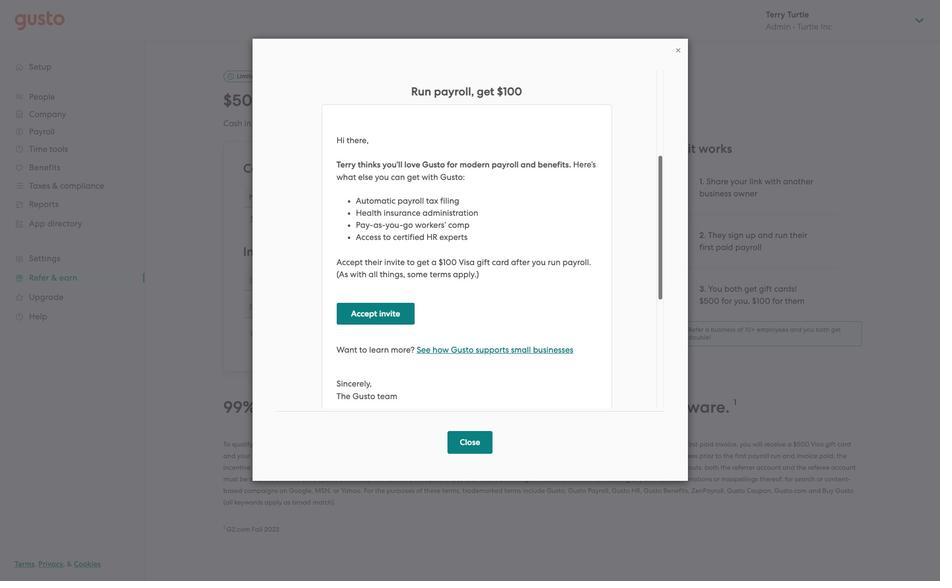 Task type: describe. For each thing, give the bounding box(es) containing it.
account menu element
[[754, 0, 926, 41]]

within
[[539, 440, 559, 448]]

offered
[[252, 463, 275, 471]]

promotion
[[643, 463, 675, 471]]

99% satisfaction. highest score in small-business payroll software. 1
[[223, 397, 737, 417]]

highest
[[359, 397, 418, 417]]

and down to
[[223, 452, 236, 460]]

both inside to qualify, your referee must sign up for gusto by january 31st, 2024 and run one or more paid payrolls. within thirty (30) calendar days of your referee's first paid invoice, you will receive a $500 visa gift card and your referee will receive a $100 visa gift card. additionally, if you qualify pursuant to these terms and your referee onboards ten (10) or more employees prior to the first payroll run and invoice paid, the incentive offered to you above will increase to $1,000 and the incentive for your referee will increase to $200. in order to be eligible for the promotion payouts, both the referrer account and the referee account must be open at the time the payouts are issued. you cannot participate in pay-per-click advertising on trademarked terms, including any derivations, variations or misspellings thereof, for search or content- based campaigns on google, msn, or yahoo. for the purposes of these terms, trademarked terms include gusto, gusto payroll, gusto hr, gusto benefits, zenpayroll, gusto coupon, gusto.com and buy gusto (all keywords apply as broad match).
[[705, 463, 719, 471]]

based
[[223, 487, 242, 494]]

click
[[480, 475, 493, 483]]

business left has
[[506, 118, 538, 129]]

advertising
[[495, 475, 529, 483]]

or right (10)
[[640, 452, 646, 460]]

your left referee's
[[645, 440, 658, 448]]

terms
[[15, 560, 35, 569]]

your right share
[[336, 161, 362, 176]]

gusto.
[[371, 118, 396, 128]]

(or
[[439, 91, 461, 110]]

referrer
[[732, 463, 755, 471]]

gusto.com
[[775, 487, 807, 494]]

and left buy
[[809, 487, 821, 494]]

paid inside '2 . they sign up and run their first paid payroll'
[[716, 242, 733, 252]]

0 horizontal spatial link
[[289, 214, 302, 224]]

any
[[632, 475, 643, 483]]

2x
[[663, 324, 683, 344]]

your inside 1 . share your link with another business owner
[[731, 177, 748, 186]]

both inside refer a business of 10+ employees and you both get double!
[[816, 326, 830, 333]]

business up thirty
[[531, 397, 596, 417]]

2 incentive from the left
[[412, 463, 439, 471]]

to right prior
[[716, 452, 722, 460]]

gift inside 3 . you both get gift cards! $500 for you, $100 for them
[[759, 284, 772, 294]]

$500 for you, $100 for them (or double!)
[[223, 91, 528, 110]]

3
[[700, 284, 704, 294]]

1 account from the left
[[757, 463, 781, 471]]

1 enter email address email field from the top
[[243, 269, 621, 291]]

referral's
[[471, 118, 504, 129]]

twitter
[[359, 215, 382, 223]]

payroll inside '2 . they sign up and run their first paid payroll'
[[736, 242, 762, 252]]

above
[[297, 463, 316, 471]]

0 vertical spatial terms
[[512, 452, 529, 460]]

for
[[364, 487, 374, 494]]

g2.com
[[227, 525, 250, 533]]

of inside refer a business of 10+ employees and you both get double!
[[738, 326, 744, 333]]

software.
[[658, 397, 730, 417]]

broad
[[292, 498, 311, 506]]

or right the one
[[471, 440, 477, 448]]

privacy
[[39, 560, 63, 569]]

close button
[[448, 431, 493, 454]]

an illustration of a handshake image
[[665, 229, 689, 254]]

gusto down content-
[[836, 487, 854, 494]]

2 enter email address email field from the top
[[243, 297, 621, 318]]

2 . they sign up and run their first paid payroll
[[700, 230, 808, 252]]

derivations,
[[645, 475, 680, 483]]

or right msn,
[[333, 487, 340, 494]]

1 vertical spatial a
[[788, 440, 792, 448]]

open
[[249, 475, 265, 483]]

and left invoice
[[783, 452, 795, 460]]

2 increase from the left
[[501, 463, 526, 471]]

1 vertical spatial run
[[446, 440, 456, 448]]

1 vertical spatial receive
[[287, 452, 309, 460]]

1 vertical spatial be
[[240, 475, 248, 483]]

10+
[[745, 326, 755, 333]]

owner
[[734, 189, 758, 198]]

1 horizontal spatial of
[[637, 440, 643, 448]]

link for share
[[365, 161, 385, 176]]

satisfaction.
[[260, 397, 356, 417]]

10
[[556, 118, 564, 129]]

copy and share your link
[[243, 161, 385, 176]]

small-
[[484, 397, 531, 417]]

your up pay-
[[451, 463, 464, 471]]

january
[[373, 440, 399, 448]]

the left the on:
[[275, 214, 287, 224]]

0 vertical spatial $100
[[329, 91, 366, 110]]

the down the above
[[302, 475, 312, 483]]

business inside 1 . share your link with another business owner
[[700, 189, 732, 198]]

are
[[340, 475, 350, 483]]

. for 1
[[703, 177, 705, 186]]

purposes
[[387, 487, 415, 494]]

thirty
[[561, 440, 577, 448]]

to down the and
[[528, 463, 534, 471]]

cannot
[[387, 475, 408, 483]]

copy
[[243, 161, 273, 176]]

payroll inside to qualify, your referee must sign up for gusto by january 31st, 2024 and run one or more paid payrolls. within thirty (30) calendar days of your referee's first paid invoice, you will receive a $500 visa gift card and your referee will receive a $100 visa gift card. additionally, if you qualify pursuant to these terms and your referee onboards ten (10) or more employees prior to the first payroll run and invoice paid, the incentive offered to you above will increase to $1,000 and the incentive for your referee will increase to $200. in order to be eligible for the promotion payouts, both the referrer account and the referee account must be open at the time the payouts are issued. you cannot participate in pay-per-click advertising on trademarked terms, including any derivations, variations or misspellings thereof, for search or content- based campaigns on google, msn, or yahoo. for the purposes of these terms, trademarked terms include gusto, gusto payroll, gusto hr, gusto benefits, zenpayroll, gusto coupon, gusto.com and buy gusto (all keywords apply as broad match).
[[748, 452, 769, 460]]

an illustration of a heart image
[[665, 176, 689, 200]]

at
[[267, 475, 273, 483]]

offer
[[275, 73, 289, 80]]

to qualify, your referee must sign up for gusto by january 31st, 2024 and run one or more paid payrolls. within thirty (30) calendar days of your referee's first paid invoice, you will receive a $500 visa gift card and your referee will receive a $100 visa gift card. additionally, if you qualify pursuant to these terms and your referee onboards ten (10) or more employees prior to the first payroll run and invoice paid, the incentive offered to you above will increase to $1,000 and the incentive for your referee will increase to $200. in order to be eligible for the promotion payouts, both the referrer account and the referee account must be open at the time the payouts are issued. you cannot participate in pay-per-click advertising on trademarked terms, including any derivations, variations or misspellings thereof, for search or content- based campaigns on google, msn, or yahoo. for the purposes of these terms, trademarked terms include gusto, gusto payroll, gusto hr, gusto benefits, zenpayroll, gusto coupon, gusto.com and buy gusto (all keywords apply as broad match).
[[223, 440, 856, 506]]

1 vertical spatial must
[[223, 475, 238, 483]]

to right order
[[580, 463, 587, 471]]

0 vertical spatial if
[[445, 118, 450, 129]]

invoice
[[797, 452, 818, 460]]

1 for 1 g2.com fall 2023
[[223, 525, 225, 531]]

eligible
[[598, 463, 620, 471]]

gusto up 'card.'
[[345, 440, 363, 448]]

pay-
[[452, 475, 467, 483]]

by inside to qualify, your referee must sign up for gusto by january 31st, 2024 and run one or more paid payrolls. within thirty (30) calendar days of your referee's first paid invoice, you will receive a $500 visa gift card and your referee will receive a $100 visa gift card. additionally, if you qualify pursuant to these terms and your referee onboards ten (10) or more employees prior to the first payroll run and invoice paid, the incentive offered to you above will increase to $1,000 and the incentive for your referee will increase to $200. in order to be eligible for the promotion payouts, both the referrer account and the referee account must be open at the time the payouts are issued. you cannot participate in pay-per-click advertising on trademarked terms, including any derivations, variations or misspellings thereof, for search or content- based campaigns on google, msn, or yahoo. for the purposes of these terms, trademarked terms include gusto, gusto payroll, gusto hr, gusto benefits, zenpayroll, gusto coupon, gusto.com and buy gusto (all keywords apply as broad match).
[[364, 440, 372, 448]]

qualify
[[434, 452, 455, 460]]

the down the invoice,
[[724, 452, 734, 460]]

order
[[562, 463, 579, 471]]

module__icon___go7vc image inside close "document"
[[674, 46, 682, 54]]

match).
[[313, 498, 336, 506]]

and
[[531, 452, 545, 460]]

1 for 1 . share your link with another business owner
[[700, 177, 703, 187]]

gusto down including
[[612, 487, 630, 494]]

the right for
[[375, 487, 385, 494]]

1 , from the left
[[35, 560, 37, 569]]

the up any on the right bottom of page
[[632, 463, 642, 471]]

1 vertical spatial trademarked
[[463, 487, 503, 494]]

$200.
[[536, 463, 553, 471]]

prior
[[700, 452, 714, 460]]

your down within
[[547, 452, 560, 460]]

if your referral's business has 10 or more employees.
[[443, 118, 642, 129]]

card
[[838, 440, 851, 448]]

2 horizontal spatial more
[[648, 452, 664, 460]]

the up "search"
[[797, 463, 807, 471]]

1 vertical spatial terms
[[504, 487, 521, 494]]

business inside refer a business of 10+ employees and you both get double!
[[711, 326, 736, 333]]

apply
[[265, 498, 282, 506]]

1 horizontal spatial these
[[494, 452, 510, 460]]

$500 inside to qualify, your referee must sign up for gusto by january 31st, 2024 and run one or more paid payrolls. within thirty (30) calendar days of your referee's first paid invoice, you will receive a $500 visa gift card and your referee will receive a $100 visa gift card. additionally, if you qualify pursuant to these terms and your referee onboards ten (10) or more employees prior to the first payroll run and invoice paid, the incentive offered to you above will increase to $1,000 and the incentive for your referee will increase to $200. in order to be eligible for the promotion payouts, both the referrer account and the referee account must be open at the time the payouts are issued. you cannot participate in pay-per-click advertising on trademarked terms, including any derivations, variations or misspellings thereof, for search or content- based campaigns on google, msn, or yahoo. for the purposes of these terms, trademarked terms include gusto, gusto payroll, gusto hr, gusto benefits, zenpayroll, gusto coupon, gusto.com and buy gusto (all keywords apply as broad match).
[[794, 440, 810, 448]]

0 horizontal spatial share
[[250, 214, 272, 224]]

cash in when your referral signs up for gusto.
[[223, 118, 396, 128]]

referee's
[[660, 440, 685, 448]]

up for $100
[[346, 118, 356, 128]]

employees.
[[598, 118, 642, 129]]

to up issued.
[[357, 463, 363, 471]]

link for share
[[750, 177, 763, 186]]

0 vertical spatial by
[[278, 244, 292, 259]]

you, inside 3 . you both get gift cards! $500 for you, $100 for them
[[734, 296, 750, 306]]

0 vertical spatial $500
[[223, 91, 264, 110]]

your right qualify,
[[256, 440, 270, 448]]

2 vertical spatial gift
[[347, 452, 357, 460]]

0 vertical spatial you,
[[293, 91, 326, 110]]

1 vertical spatial first
[[687, 440, 698, 448]]

get inside 3 . you both get gift cards! $500 for you, $100 for them
[[745, 284, 757, 294]]

twitter button
[[356, 214, 386, 224]]

2 horizontal spatial first
[[735, 452, 747, 460]]

and right copy
[[276, 161, 299, 176]]

both inside 3 . you both get gift cards! $500 for you, $100 for them
[[725, 284, 743, 294]]

buy
[[823, 487, 834, 494]]

msn,
[[315, 487, 332, 494]]

$100 inside 3 . you both get gift cards! $500 for you, $100 for them
[[752, 296, 771, 306]]

ten
[[616, 452, 626, 460]]

0 vertical spatial on
[[530, 475, 538, 483]]

calendar
[[592, 440, 619, 448]]

issued.
[[351, 475, 372, 483]]

content-
[[825, 475, 851, 483]]

3 . you both get gift cards! $500 for you, $100 for them
[[700, 284, 805, 306]]

2 , from the left
[[63, 560, 65, 569]]

1 horizontal spatial paid
[[700, 440, 714, 448]]

1 vertical spatial in
[[466, 397, 480, 417]]

they
[[708, 230, 726, 240]]

1 inside 99% satisfaction. highest score in small-business payroll software. 1
[[734, 397, 737, 407]]

1 vertical spatial on
[[279, 487, 287, 494]]

0 horizontal spatial these
[[424, 487, 441, 494]]

paid,
[[820, 452, 835, 460]]

cookies button
[[74, 558, 101, 570]]

0 horizontal spatial time
[[260, 73, 274, 80]]

. inside 3 . you both get gift cards! $500 for you, $100 for them
[[704, 284, 706, 294]]

2 vertical spatial a
[[310, 452, 315, 460]]

0 horizontal spatial paid
[[496, 440, 510, 448]]

thereof,
[[760, 475, 783, 483]]

gusto right "gusto,"
[[568, 487, 586, 494]]

0 vertical spatial terms,
[[582, 475, 600, 483]]

or right 10
[[566, 118, 574, 129]]

to right offered on the bottom of page
[[276, 463, 282, 471]]

gusto down "misspellings" at the bottom right
[[727, 487, 745, 494]]

refer
[[689, 326, 704, 333]]

score
[[422, 397, 462, 417]]

and up the qualify
[[432, 440, 444, 448]]

and down additionally,
[[386, 463, 399, 471]]

participate
[[410, 475, 444, 483]]



Task type: locate. For each thing, give the bounding box(es) containing it.
1 vertical spatial enter email address email field
[[243, 297, 621, 318]]

invite by email
[[243, 244, 327, 259]]

sign up the above
[[311, 440, 323, 448]]

get inside refer a business of 10+ employees and you both get double!
[[831, 326, 841, 333]]

0 vertical spatial enter email address email field
[[243, 269, 621, 291]]

sign inside '2 . they sign up and run their first paid payroll'
[[728, 230, 744, 240]]

on:
[[304, 214, 316, 224]]

paid
[[716, 242, 733, 252], [496, 440, 510, 448], [700, 440, 714, 448]]

up right they
[[746, 230, 756, 240]]

gift left cards!
[[759, 284, 772, 294]]

1 incentive from the left
[[223, 463, 251, 471]]

up inside '2 . they sign up and run their first paid payroll'
[[746, 230, 756, 240]]

limited
[[237, 73, 259, 80]]

share
[[302, 161, 333, 176]]

2 vertical spatial 1
[[223, 525, 225, 531]]

1 vertical spatial 1
[[734, 397, 737, 407]]

1 horizontal spatial in
[[445, 475, 451, 483]]

up
[[346, 118, 356, 128], [746, 230, 756, 240], [325, 440, 333, 448]]

1 left g2.com
[[223, 525, 225, 531]]

terms down payrolls.
[[512, 452, 529, 460]]

. for 2
[[704, 230, 706, 240]]

privacy link
[[39, 560, 63, 569]]

0 horizontal spatial both
[[705, 463, 719, 471]]

search
[[795, 475, 815, 483]]

$1,000
[[364, 463, 385, 471]]

0 horizontal spatial 1
[[223, 525, 225, 531]]

0 vertical spatial be
[[588, 463, 596, 471]]

visa up paid,
[[811, 440, 824, 448]]

1 vertical spatial get
[[831, 326, 841, 333]]

0 vertical spatial of
[[738, 326, 744, 333]]

time up google,
[[286, 475, 300, 483]]

will
[[753, 440, 763, 448], [275, 452, 286, 460], [318, 463, 328, 471], [489, 463, 499, 471]]

$500 down limited
[[223, 91, 264, 110]]

share the link on: facebook
[[250, 214, 352, 224]]

$500 up invoice
[[794, 440, 810, 448]]

0 horizontal spatial be
[[240, 475, 248, 483]]

how it works
[[659, 141, 732, 156]]

these
[[494, 452, 510, 460], [424, 487, 441, 494]]

$500 inside 3 . you both get gift cards! $500 for you, $100 for them
[[700, 296, 720, 306]]

their
[[790, 230, 808, 240]]

receive up the above
[[287, 452, 309, 460]]

and inside refer a business of 10+ employees and you both get double!
[[790, 326, 802, 333]]

2
[[700, 230, 704, 240]]

0 horizontal spatial them
[[396, 91, 435, 110]]

1 horizontal spatial $500
[[700, 296, 720, 306]]

1 horizontal spatial account
[[831, 463, 856, 471]]

terms
[[512, 452, 529, 460], [504, 487, 521, 494]]

1 vertical spatial employees
[[665, 452, 698, 460]]

2 horizontal spatial $500
[[794, 440, 810, 448]]

. inside 1 . share your link with another business owner
[[703, 177, 705, 186]]

terms, down pay-
[[442, 487, 461, 494]]

0 horizontal spatial you,
[[293, 91, 326, 110]]

them
[[396, 91, 435, 110], [785, 296, 805, 306]]

incentive up participate
[[412, 463, 439, 471]]

days
[[621, 440, 635, 448]]

2023
[[264, 525, 279, 533]]

account up thereof,
[[757, 463, 781, 471]]

0 vertical spatial visa
[[811, 440, 824, 448]]

0 horizontal spatial visa
[[332, 452, 345, 460]]

your down (or
[[452, 118, 469, 129]]

invoice,
[[715, 440, 738, 448]]

1 horizontal spatial more
[[576, 118, 596, 129]]

sign right they
[[728, 230, 744, 240]]

as
[[284, 498, 291, 506]]

your right when
[[276, 118, 293, 128]]

0 horizontal spatial must
[[223, 475, 238, 483]]

1 right software.
[[734, 397, 737, 407]]

get
[[745, 284, 757, 294], [831, 326, 841, 333]]

run inside '2 . they sign up and run their first paid payroll'
[[775, 230, 788, 240]]

$100 up payouts
[[316, 452, 331, 460]]

0 vertical spatial these
[[494, 452, 510, 460]]

you,
[[293, 91, 326, 110], [734, 296, 750, 306]]

them left (or
[[396, 91, 435, 110]]

2 account from the left
[[831, 463, 856, 471]]

gusto down derivations,
[[644, 487, 662, 494]]

qualify,
[[232, 440, 254, 448]]

0 vertical spatial employees
[[757, 326, 789, 333]]

gift up paid,
[[826, 440, 836, 448]]

0 horizontal spatial gift
[[347, 452, 357, 460]]

the left referrer
[[721, 463, 731, 471]]

0 vertical spatial link
[[365, 161, 385, 176]]

2 vertical spatial both
[[705, 463, 719, 471]]

in left pay-
[[445, 475, 451, 483]]

receive up thereof,
[[765, 440, 786, 448]]

0 horizontal spatial sign
[[311, 440, 323, 448]]

payrolls.
[[512, 440, 538, 448]]

$100 up signs
[[329, 91, 366, 110]]

and inside '2 . they sign up and run their first paid payroll'
[[758, 230, 773, 240]]

0 vertical spatial gift
[[759, 284, 772, 294]]

2 horizontal spatial paid
[[716, 242, 733, 252]]

including
[[602, 475, 630, 483]]

them inside 3 . you both get gift cards! $500 for you, $100 for them
[[785, 296, 805, 306]]

2 vertical spatial payroll
[[748, 452, 769, 460]]

1 horizontal spatial you
[[708, 284, 723, 294]]

payroll,
[[588, 487, 610, 494]]

time
[[260, 73, 274, 80], [286, 475, 300, 483]]

2 horizontal spatial a
[[788, 440, 792, 448]]

a up the above
[[310, 452, 315, 460]]

$500 down 3
[[700, 296, 720, 306]]

if inside to qualify, your referee must sign up for gusto by january 31st, 2024 and run one or more paid payrolls. within thirty (30) calendar days of your referee's first paid invoice, you will receive a $500 visa gift card and your referee will receive a $100 visa gift card. additionally, if you qualify pursuant to these terms and your referee onboards ten (10) or more employees prior to the first payroll run and invoice paid, the incentive offered to you above will increase to $1,000 and the incentive for your referee will increase to $200. in order to be eligible for the promotion payouts, both the referrer account and the referee account must be open at the time the payouts are issued. you cannot participate in pay-per-click advertising on trademarked terms, including any derivations, variations or misspellings thereof, for search or content- based campaigns on google, msn, or yahoo. for the purposes of these terms, trademarked terms include gusto, gusto payroll, gusto hr, gusto benefits, zenpayroll, gusto coupon, gusto.com and buy gusto (all keywords apply as broad match).
[[416, 452, 420, 460]]

or up buy
[[817, 475, 823, 483]]

0 vertical spatial sign
[[728, 230, 744, 240]]

benefits,
[[664, 487, 690, 494]]

you, up 10+
[[734, 296, 750, 306]]

yahoo.
[[341, 487, 362, 494]]

per-
[[467, 475, 480, 483]]

1 vertical spatial payroll
[[600, 397, 654, 417]]

zenpayroll,
[[692, 487, 726, 494]]

you
[[804, 326, 814, 333], [740, 440, 751, 448], [421, 452, 433, 460], [284, 463, 295, 471]]

1 vertical spatial more
[[479, 440, 494, 448]]

limited time offer
[[237, 73, 289, 80]]

up up payouts
[[325, 440, 333, 448]]

sign inside to qualify, your referee must sign up for gusto by january 31st, 2024 and run one or more paid payrolls. within thirty (30) calendar days of your referee's first paid invoice, you will receive a $500 visa gift card and your referee will receive a $100 visa gift card. additionally, if you qualify pursuant to these terms and your referee onboards ten (10) or more employees prior to the first payroll run and invoice paid, the incentive offered to you above will increase to $1,000 and the incentive for your referee will increase to $200. in order to be eligible for the promotion payouts, both the referrer account and the referee account must be open at the time the payouts are issued. you cannot participate in pay-per-click advertising on trademarked terms, including any derivations, variations or misspellings thereof, for search or content- based campaigns on google, msn, or yahoo. for the purposes of these terms, trademarked terms include gusto, gusto payroll, gusto hr, gusto benefits, zenpayroll, gusto coupon, gusto.com and buy gusto (all keywords apply as broad match).
[[311, 440, 323, 448]]

0 vertical spatial share
[[707, 177, 729, 186]]

to right pursuant
[[486, 452, 492, 460]]

paid up prior
[[700, 440, 714, 448]]

2 vertical spatial of
[[416, 487, 423, 494]]

up inside to qualify, your referee must sign up for gusto by january 31st, 2024 and run one or more paid payrolls. within thirty (30) calendar days of your referee's first paid invoice, you will receive a $500 visa gift card and your referee will receive a $100 visa gift card. additionally, if you qualify pursuant to these terms and your referee onboards ten (10) or more employees prior to the first payroll run and invoice paid, the incentive offered to you above will increase to $1,000 and the incentive for your referee will increase to $200. in order to be eligible for the promotion payouts, both the referrer account and the referee account must be open at the time the payouts are issued. you cannot participate in pay-per-click advertising on trademarked terms, including any derivations, variations or misspellings thereof, for search or content- based campaigns on google, msn, or yahoo. for the purposes of these terms, trademarked terms include gusto, gusto payroll, gusto hr, gusto benefits, zenpayroll, gusto coupon, gusto.com and buy gusto (all keywords apply as broad match).
[[325, 440, 333, 448]]

payroll
[[736, 242, 762, 252], [600, 397, 654, 417], [748, 452, 769, 460]]

0 vertical spatial run
[[775, 230, 788, 240]]

payouts
[[313, 475, 338, 483]]

of
[[738, 326, 744, 333], [637, 440, 643, 448], [416, 487, 423, 494]]

double!
[[689, 334, 711, 341]]

be down onboards
[[588, 463, 596, 471]]

1 right the an illustration of a heart image
[[700, 177, 703, 187]]

terms, up payroll,
[[582, 475, 600, 483]]

1 horizontal spatial incentive
[[412, 463, 439, 471]]

if down 2024
[[416, 452, 420, 460]]

business
[[506, 118, 538, 129], [700, 189, 732, 198], [711, 326, 736, 333], [531, 397, 596, 417]]

your down qualify,
[[237, 452, 251, 460]]

0 vertical spatial payroll
[[736, 242, 762, 252]]

link inside 1 . share your link with another business owner
[[750, 177, 763, 186]]

1 vertical spatial time
[[286, 475, 300, 483]]

an illustration of a gift image
[[665, 283, 689, 307]]

card.
[[359, 452, 374, 460]]

2 vertical spatial run
[[771, 452, 781, 460]]

you inside 3 . you both get gift cards! $500 for you, $100 for them
[[708, 284, 723, 294]]

cash
[[223, 118, 242, 128]]

1 vertical spatial terms,
[[442, 487, 461, 494]]

linkedin
[[390, 215, 417, 223]]

coupon,
[[747, 487, 773, 494]]

1 horizontal spatial must
[[294, 440, 309, 448]]

2 vertical spatial .
[[704, 284, 706, 294]]

in
[[555, 463, 561, 471]]

1 inside 1 . share your link with another business owner
[[700, 177, 703, 187]]

employees
[[757, 326, 789, 333], [665, 452, 698, 460]]

gift left 'card.'
[[347, 452, 357, 460]]

2x list
[[659, 161, 862, 346]]

0 horizontal spatial in
[[244, 118, 251, 128]]

more up pursuant
[[479, 440, 494, 448]]

1 horizontal spatial employees
[[757, 326, 789, 333]]

the up cannot
[[400, 463, 410, 471]]

(all
[[223, 498, 233, 506]]

variations
[[682, 475, 712, 483]]

payroll up 3 . you both get gift cards! $500 for you, $100 for them on the right of page
[[736, 242, 762, 252]]

1 inside 1 g2.com fall 2023
[[223, 525, 225, 531]]

terms,
[[582, 475, 600, 483], [442, 487, 461, 494]]

facebook button
[[316, 214, 356, 224]]

2024
[[415, 440, 430, 448]]

2 horizontal spatial link
[[750, 177, 763, 186]]

incentive up the open
[[223, 463, 251, 471]]

by
[[278, 244, 292, 259], [364, 440, 372, 448]]

by up 'card.'
[[364, 440, 372, 448]]

0 vertical spatial both
[[725, 284, 743, 294]]

campaigns
[[244, 487, 278, 494]]

them down cards!
[[785, 296, 805, 306]]

visa up are
[[332, 452, 345, 460]]

onboards
[[585, 452, 614, 460]]

2 horizontal spatial of
[[738, 326, 744, 333]]

1 horizontal spatial ,
[[63, 560, 65, 569]]

close document
[[252, 39, 688, 481]]

increase up advertising
[[501, 463, 526, 471]]

be
[[588, 463, 596, 471], [240, 475, 248, 483]]

0 horizontal spatial employees
[[665, 452, 698, 460]]

employees inside refer a business of 10+ employees and you both get double!
[[757, 326, 789, 333]]

2 horizontal spatial up
[[746, 230, 756, 240]]

in inside to qualify, your referee must sign up for gusto by january 31st, 2024 and run one or more paid payrolls. within thirty (30) calendar days of your referee's first paid invoice, you will receive a $500 visa gift card and your referee will receive a $100 visa gift card. additionally, if you qualify pursuant to these terms and your referee onboards ten (10) or more employees prior to the first payroll run and invoice paid, the incentive offered to you above will increase to $1,000 and the incentive for your referee will increase to $200. in order to be eligible for the promotion payouts, both the referrer account and the referee account must be open at the time the payouts are issued. you cannot participate in pay-per-click advertising on trademarked terms, including any derivations, variations or misspellings thereof, for search or content- based campaigns on google, msn, or yahoo. for the purposes of these terms, trademarked terms include gusto, gusto payroll, gusto hr, gusto benefits, zenpayroll, gusto coupon, gusto.com and buy gusto (all keywords apply as broad match).
[[445, 475, 451, 483]]

or
[[566, 118, 574, 129], [471, 440, 477, 448], [640, 452, 646, 460], [714, 475, 720, 483], [817, 475, 823, 483], [333, 487, 340, 494]]

business up double! at right
[[711, 326, 736, 333]]

0 vertical spatial get
[[745, 284, 757, 294]]

first inside '2 . they sign up and run their first paid payroll'
[[700, 242, 714, 252]]

more up promotion
[[648, 452, 664, 460]]

0 vertical spatial you
[[708, 284, 723, 294]]

increase
[[329, 463, 355, 471], [501, 463, 526, 471]]

(10)
[[627, 452, 638, 460]]

google,
[[289, 487, 313, 494]]

the right at
[[275, 475, 285, 483]]

1 vertical spatial sign
[[311, 440, 323, 448]]

and up thereof,
[[783, 463, 795, 471]]

0 horizontal spatial terms,
[[442, 487, 461, 494]]

2 horizontal spatial both
[[816, 326, 830, 333]]

time inside to qualify, your referee must sign up for gusto by january 31st, 2024 and run one or more paid payrolls. within thirty (30) calendar days of your referee's first paid invoice, you will receive a $500 visa gift card and your referee will receive a $100 visa gift card. additionally, if you qualify pursuant to these terms and your referee onboards ten (10) or more employees prior to the first payroll run and invoice paid, the incentive offered to you above will increase to $1,000 and the incentive for your referee will increase to $200. in order to be eligible for the promotion payouts, both the referrer account and the referee account must be open at the time the payouts are issued. you cannot participate in pay-per-click advertising on trademarked terms, including any derivations, variations or misspellings thereof, for search or content- based campaigns on google, msn, or yahoo. for the purposes of these terms, trademarked terms include gusto, gusto payroll, gusto hr, gusto benefits, zenpayroll, gusto coupon, gusto.com and buy gusto (all keywords apply as broad match).
[[286, 475, 300, 483]]

a up gusto.com
[[788, 440, 792, 448]]

trademarked
[[540, 475, 580, 483], [463, 487, 503, 494]]

it
[[688, 141, 696, 156]]

0 vertical spatial trademarked
[[540, 475, 580, 483]]

2 horizontal spatial 1
[[734, 397, 737, 407]]

trademarked down click on the right
[[463, 487, 503, 494]]

paid left payrolls.
[[496, 440, 510, 448]]

0 horizontal spatial if
[[416, 452, 420, 460]]

more right 10
[[576, 118, 596, 129]]

and left their
[[758, 230, 773, 240]]

up for 99% satisfaction. highest score in small-business payroll software. 1
[[325, 440, 333, 448]]

if down (or
[[445, 118, 450, 129]]

1 horizontal spatial if
[[445, 118, 450, 129]]

link
[[365, 161, 385, 176], [750, 177, 763, 186], [289, 214, 302, 224]]

31st,
[[400, 440, 413, 448]]

of left 10+
[[738, 326, 744, 333]]

your up owner
[[731, 177, 748, 186]]

1 g2.com fall 2023
[[223, 525, 279, 533]]

in right "cash"
[[244, 118, 251, 128]]

$500
[[223, 91, 264, 110], [700, 296, 720, 306], [794, 440, 810, 448]]

hr,
[[632, 487, 642, 494]]

increase up are
[[329, 463, 355, 471]]

time left offer
[[260, 73, 274, 80]]

paid down they
[[716, 242, 733, 252]]

0 vertical spatial must
[[294, 440, 309, 448]]

first right referee's
[[687, 440, 698, 448]]

linkedin button
[[386, 214, 421, 224]]

share up invite
[[250, 214, 272, 224]]

2 horizontal spatial gift
[[826, 440, 836, 448]]

close
[[460, 438, 480, 448]]

Enter email address email field
[[243, 269, 621, 291], [243, 297, 621, 318]]

0 horizontal spatial receive
[[287, 452, 309, 460]]

1 vertical spatial $100
[[752, 296, 771, 306]]

0 vertical spatial them
[[396, 91, 435, 110]]

2 vertical spatial more
[[648, 452, 664, 460]]

, left the privacy link
[[35, 560, 37, 569]]

1 increase from the left
[[329, 463, 355, 471]]

another
[[783, 177, 814, 186]]

share inside 1 . share your link with another business owner
[[707, 177, 729, 186]]

you inside refer a business of 10+ employees and you both get double!
[[804, 326, 814, 333]]

share
[[707, 177, 729, 186], [250, 214, 272, 224]]

1 horizontal spatial by
[[364, 440, 372, 448]]

run up thereof,
[[771, 452, 781, 460]]

1 horizontal spatial receive
[[765, 440, 786, 448]]

1 vertical spatial visa
[[332, 452, 345, 460]]

0 horizontal spatial on
[[279, 487, 287, 494]]

business left owner
[[700, 189, 732, 198]]

0 vertical spatial a
[[705, 326, 709, 333]]

sign
[[728, 230, 744, 240], [311, 440, 323, 448]]

works
[[699, 141, 732, 156]]

how
[[659, 141, 685, 156]]

0 horizontal spatial ,
[[35, 560, 37, 569]]

run left their
[[775, 230, 788, 240]]

1 horizontal spatial be
[[588, 463, 596, 471]]

1 horizontal spatial a
[[705, 326, 709, 333]]

$100 inside to qualify, your referee must sign up for gusto by january 31st, 2024 and run one or more paid payrolls. within thirty (30) calendar days of your referee's first paid invoice, you will receive a $500 visa gift card and your referee will receive a $100 visa gift card. additionally, if you qualify pursuant to these terms and your referee onboards ten (10) or more employees prior to the first payroll run and invoice paid, the incentive offered to you above will increase to $1,000 and the incentive for your referee will increase to $200. in order to be eligible for the promotion payouts, both the referrer account and the referee account must be open at the time the payouts are issued. you cannot participate in pay-per-click advertising on trademarked terms, including any derivations, variations or misspellings thereof, for search or content- based campaigns on google, msn, or yahoo. for the purposes of these terms, trademarked terms include gusto, gusto payroll, gusto hr, gusto benefits, zenpayroll, gusto coupon, gusto.com and buy gusto (all keywords apply as broad match).
[[316, 452, 331, 460]]

2 vertical spatial $500
[[794, 440, 810, 448]]

share down works
[[707, 177, 729, 186]]

account
[[757, 463, 781, 471], [831, 463, 856, 471]]

or up zenpayroll,
[[714, 475, 720, 483]]

the down the card
[[837, 452, 847, 460]]

you inside to qualify, your referee must sign up for gusto by january 31st, 2024 and run one or more paid payrolls. within thirty (30) calendar days of your referee's first paid invoice, you will receive a $500 visa gift card and your referee will receive a $100 visa gift card. additionally, if you qualify pursuant to these terms and your referee onboards ten (10) or more employees prior to the first payroll run and invoice paid, the incentive offered to you above will increase to $1,000 and the incentive for your referee will increase to $200. in order to be eligible for the promotion payouts, both the referrer account and the referee account must be open at the time the payouts are issued. you cannot participate in pay-per-click advertising on trademarked terms, including any derivations, variations or misspellings thereof, for search or content- based campaigns on google, msn, or yahoo. for the purposes of these terms, trademarked terms include gusto, gusto payroll, gusto hr, gusto benefits, zenpayroll, gusto coupon, gusto.com and buy gusto (all keywords apply as broad match).
[[374, 475, 385, 483]]

a inside refer a business of 10+ employees and you both get double!
[[705, 326, 709, 333]]

incentive
[[223, 463, 251, 471], [412, 463, 439, 471]]

2 vertical spatial first
[[735, 452, 747, 460]]

and down cards!
[[790, 326, 802, 333]]

facebook
[[320, 215, 352, 223]]

account up content-
[[831, 463, 856, 471]]

you down '$1,000'
[[374, 475, 385, 483]]

None field
[[243, 186, 552, 208]]

0 vertical spatial up
[[346, 118, 356, 128]]

by right invite
[[278, 244, 292, 259]]

1 horizontal spatial first
[[700, 242, 714, 252]]

on up include
[[530, 475, 538, 483]]

double!)
[[464, 91, 528, 110]]

in right score
[[466, 397, 480, 417]]

module__icon___go7vc image
[[674, 46, 682, 54], [608, 276, 616, 284], [608, 303, 616, 311], [250, 330, 258, 338]]

run left the one
[[446, 440, 456, 448]]

&
[[67, 560, 72, 569]]

. inside '2 . they sign up and run their first paid payroll'
[[704, 230, 706, 240]]

employees inside to qualify, your referee must sign up for gusto by january 31st, 2024 and run one or more paid payrolls. within thirty (30) calendar days of your referee's first paid invoice, you will receive a $500 visa gift card and your referee will receive a $100 visa gift card. additionally, if you qualify pursuant to these terms and your referee onboards ten (10) or more employees prior to the first payroll run and invoice paid, the incentive offered to you above will increase to $1,000 and the incentive for your referee will increase to $200. in order to be eligible for the promotion payouts, both the referrer account and the referee account must be open at the time the payouts are issued. you cannot participate in pay-per-click advertising on trademarked terms, including any derivations, variations or misspellings thereof, for search or content- based campaigns on google, msn, or yahoo. for the purposes of these terms, trademarked terms include gusto, gusto payroll, gusto hr, gusto benefits, zenpayroll, gusto coupon, gusto.com and buy gusto (all keywords apply as broad match).
[[665, 452, 698, 460]]

the
[[275, 214, 287, 224], [724, 452, 734, 460], [837, 452, 847, 460], [400, 463, 410, 471], [632, 463, 642, 471], [721, 463, 731, 471], [797, 463, 807, 471], [275, 475, 285, 483], [302, 475, 312, 483], [375, 487, 385, 494]]

payouts,
[[677, 463, 703, 471]]

(30)
[[578, 440, 590, 448]]

these down participate
[[424, 487, 441, 494]]

0 horizontal spatial a
[[310, 452, 315, 460]]

0 horizontal spatial increase
[[329, 463, 355, 471]]

first down 2
[[700, 242, 714, 252]]

0 horizontal spatial get
[[745, 284, 757, 294]]

must up the above
[[294, 440, 309, 448]]

0 horizontal spatial of
[[416, 487, 423, 494]]

home image
[[15, 11, 65, 30]]

and
[[276, 161, 299, 176], [758, 230, 773, 240], [790, 326, 802, 333], [432, 440, 444, 448], [223, 452, 236, 460], [783, 452, 795, 460], [386, 463, 399, 471], [783, 463, 795, 471], [809, 487, 821, 494]]

2 vertical spatial $100
[[316, 452, 331, 460]]

0 horizontal spatial first
[[687, 440, 698, 448]]

of down participate
[[416, 487, 423, 494]]



Task type: vqa. For each thing, say whether or not it's contained in the screenshot.
one
yes



